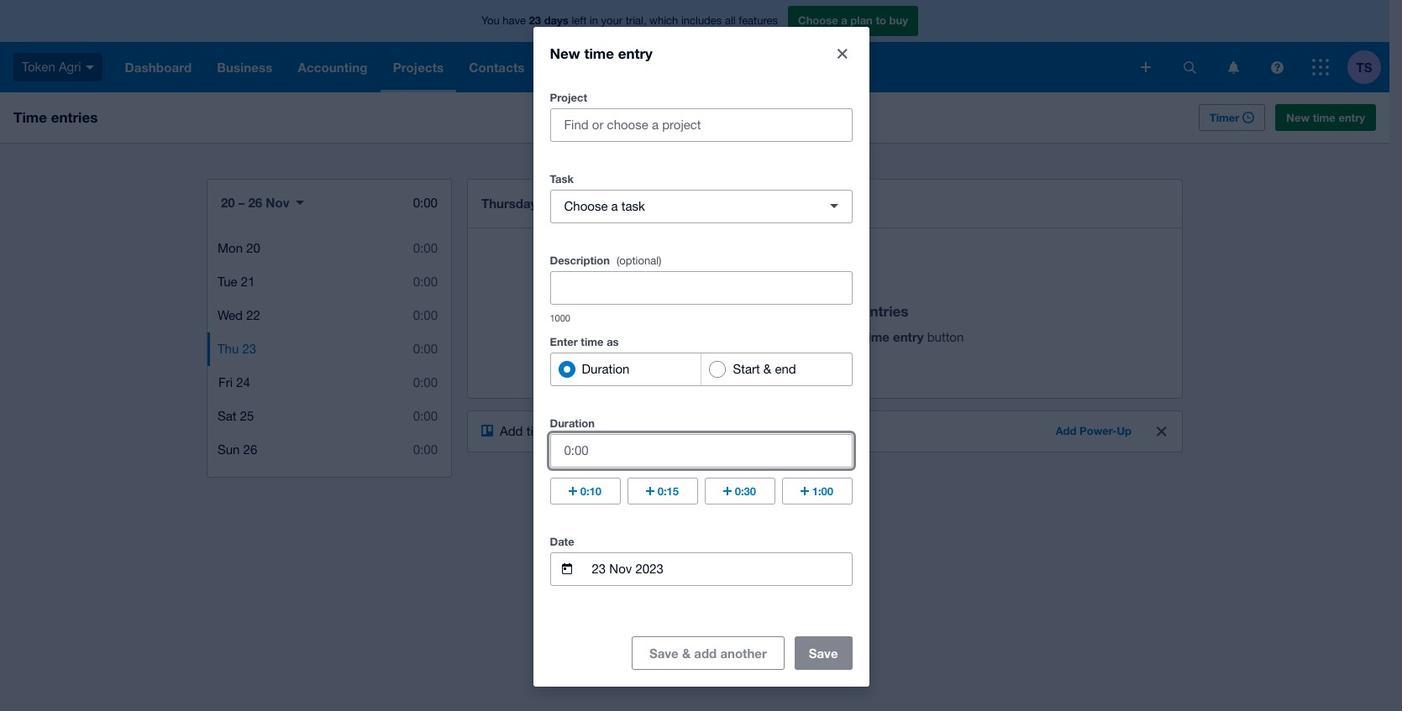 Task type: vqa. For each thing, say whether or not it's contained in the screenshot.
bottom for
no



Task type: locate. For each thing, give the bounding box(es) containing it.
23
[[529, 14, 541, 27], [543, 196, 557, 211], [242, 342, 256, 356]]

6 0:00 from the top
[[413, 376, 438, 390]]

22
[[246, 308, 260, 323]]

new time entry down in at the top left of the page
[[550, 44, 653, 62]]

20 right mon
[[246, 241, 260, 255]]

new down you have no time entries
[[833, 329, 860, 345]]

0 vertical spatial 23
[[529, 14, 541, 27]]

time
[[584, 44, 614, 62], [1313, 111, 1336, 124], [828, 303, 858, 320], [864, 329, 890, 345], [581, 335, 604, 348], [527, 424, 551, 439]]

& for save
[[682, 646, 691, 661]]

a left task
[[612, 199, 618, 213]]

days
[[544, 14, 569, 27]]

november
[[561, 196, 623, 211]]

1 vertical spatial entries
[[862, 303, 909, 320]]

new inside button
[[1287, 111, 1310, 124]]

thu 23
[[218, 342, 256, 356]]

duration inside enter time as group
[[582, 362, 630, 376]]

20
[[221, 195, 235, 210], [246, 241, 260, 255]]

1 horizontal spatial your
[[601, 14, 623, 27]]

& inside enter time as group
[[764, 362, 772, 376]]

1 vertical spatial 23
[[543, 196, 557, 211]]

0 horizontal spatial to
[[554, 424, 566, 439]]

None text field
[[551, 272, 852, 304]]

tue 21
[[218, 275, 255, 289]]

duration left projects
[[550, 416, 595, 430]]

0 vertical spatial choose
[[798, 14, 838, 27]]

you for you have 23 days left in your trial, which includes all features
[[482, 14, 500, 27]]

a for task
[[612, 199, 618, 213]]

start & end
[[733, 362, 797, 376]]

a for plan
[[842, 14, 848, 27]]

1 vertical spatial your
[[569, 424, 594, 439]]

Duration field
[[551, 435, 852, 467]]

enter time as group
[[550, 353, 853, 386]]

left
[[572, 14, 587, 27]]

choose up close image
[[798, 14, 838, 27]]

as
[[607, 335, 619, 348]]

0 horizontal spatial svg image
[[1184, 61, 1196, 74]]

0 horizontal spatial new time entry
[[550, 44, 653, 62]]

&
[[764, 362, 772, 376], [682, 646, 691, 661]]

0 vertical spatial new
[[550, 44, 580, 62]]

0 vertical spatial your
[[601, 14, 623, 27]]

0 vertical spatial &
[[764, 362, 772, 376]]

buy
[[890, 14, 909, 27]]

new time entry button
[[1276, 104, 1377, 131]]

new right the timer button
[[1287, 111, 1310, 124]]

23 left days
[[529, 14, 541, 27]]

0 horizontal spatial choose
[[564, 199, 608, 213]]

& for start
[[764, 362, 772, 376]]

mon 20
[[218, 241, 260, 255]]

timer
[[1210, 111, 1240, 124]]

2 horizontal spatial 23
[[543, 196, 557, 211]]

new
[[550, 44, 580, 62], [1287, 111, 1310, 124], [833, 329, 860, 345]]

svg image
[[1184, 61, 1196, 74], [1271, 61, 1284, 74]]

mon
[[218, 241, 243, 255]]

token agri
[[22, 59, 81, 74]]

entries
[[51, 108, 98, 126], [862, 303, 909, 320]]

26 inside popup button
[[248, 195, 262, 210]]

0 vertical spatial entry
[[618, 44, 653, 62]]

to left projects
[[554, 424, 566, 439]]

2 save from the left
[[809, 646, 838, 661]]

choose
[[798, 14, 838, 27], [564, 199, 608, 213]]

choose inside ts banner
[[798, 14, 838, 27]]

1 save from the left
[[650, 646, 679, 661]]

Find or choose a project field
[[551, 109, 852, 141]]

1 add from the left
[[500, 424, 523, 439]]

0:10
[[580, 485, 602, 498]]

1 vertical spatial new time entry
[[1287, 111, 1366, 124]]

3 0:00 from the top
[[413, 275, 438, 289]]

1 horizontal spatial new
[[833, 329, 860, 345]]

entries up new time entry button
[[862, 303, 909, 320]]

add time to your projects directly from trello
[[500, 424, 749, 439]]

a left plan
[[842, 14, 848, 27]]

task
[[622, 199, 645, 213]]

2 svg image from the left
[[1271, 61, 1284, 74]]

1 horizontal spatial have
[[771, 303, 803, 320]]

1 vertical spatial new
[[1287, 111, 1310, 124]]

end
[[775, 362, 797, 376]]

0 horizontal spatial save
[[650, 646, 679, 661]]

duration down as
[[582, 362, 630, 376]]

add for add power-up
[[1056, 424, 1077, 438]]

clear button
[[1149, 419, 1176, 445]]

1 horizontal spatial choose
[[798, 14, 838, 27]]

you inside you have 23 days left in your trial, which includes all features
[[482, 14, 500, 27]]

1 vertical spatial 20
[[246, 241, 260, 255]]

23 for thursday, 23 november 2023
[[543, 196, 557, 211]]

entry down trial,
[[618, 44, 653, 62]]

0 vertical spatial new time entry
[[550, 44, 653, 62]]

0 horizontal spatial add
[[500, 424, 523, 439]]

0:00
[[413, 196, 438, 210], [413, 241, 438, 255], [413, 275, 438, 289], [413, 308, 438, 323], [413, 342, 438, 356], [413, 376, 438, 390], [413, 409, 438, 424], [413, 443, 438, 457]]

which
[[650, 14, 678, 27]]

1 horizontal spatial a
[[842, 14, 848, 27]]

token agri button
[[0, 42, 112, 92]]

0 vertical spatial 20
[[221, 195, 235, 210]]

you
[[482, 14, 500, 27], [742, 303, 767, 320]]

your right in at the top left of the page
[[601, 14, 623, 27]]

1 vertical spatial duration
[[550, 416, 595, 430]]

have
[[503, 14, 526, 27], [771, 303, 803, 320]]

1 vertical spatial a
[[612, 199, 618, 213]]

0 horizontal spatial new
[[550, 44, 580, 62]]

0 horizontal spatial entry
[[618, 44, 653, 62]]

1 horizontal spatial add
[[1056, 424, 1077, 438]]

0 horizontal spatial have
[[503, 14, 526, 27]]

20 left "–"
[[221, 195, 235, 210]]

project
[[550, 90, 588, 104]]

none text field inside new time entry dialog
[[551, 272, 852, 304]]

to left buy
[[876, 14, 887, 27]]

1 horizontal spatial entries
[[862, 303, 909, 320]]

0:30 button
[[705, 478, 775, 505]]

have for no
[[771, 303, 803, 320]]

2 horizontal spatial entry
[[1339, 111, 1366, 124]]

0 vertical spatial a
[[842, 14, 848, 27]]

2 vertical spatial 23
[[242, 342, 256, 356]]

you up start
[[742, 303, 767, 320]]

1 vertical spatial 26
[[243, 443, 257, 457]]

your left projects
[[569, 424, 594, 439]]

save for save & add another
[[650, 646, 679, 661]]

2 vertical spatial entry
[[893, 329, 924, 345]]

entry
[[618, 44, 653, 62], [1339, 111, 1366, 124], [893, 329, 924, 345]]

0 horizontal spatial 23
[[242, 342, 256, 356]]

1 horizontal spatial save
[[809, 646, 838, 661]]

to
[[876, 14, 887, 27], [554, 424, 566, 439]]

1 horizontal spatial 23
[[529, 14, 541, 27]]

1 horizontal spatial new time entry
[[1287, 111, 1366, 124]]

fri
[[219, 376, 233, 390]]

a
[[842, 14, 848, 27], [612, 199, 618, 213]]

add
[[694, 646, 717, 661]]

2 horizontal spatial new
[[1287, 111, 1310, 124]]

a inside choose a task button
[[612, 199, 618, 213]]

save right another
[[809, 646, 838, 661]]

0:15
[[658, 485, 679, 498]]

all
[[725, 14, 736, 27]]

0 horizontal spatial 20
[[221, 195, 235, 210]]

23 down task
[[543, 196, 557, 211]]

0 horizontal spatial your
[[569, 424, 594, 439]]

choose down task
[[564, 199, 608, 213]]

0 vertical spatial to
[[876, 14, 887, 27]]

save
[[650, 646, 679, 661], [809, 646, 838, 661]]

add
[[500, 424, 523, 439], [1056, 424, 1077, 438]]

have inside you have 23 days left in your trial, which includes all features
[[503, 14, 526, 27]]

0 vertical spatial you
[[482, 14, 500, 27]]

add power-up
[[1056, 424, 1132, 438]]

you left days
[[482, 14, 500, 27]]

save left add
[[650, 646, 679, 661]]

8 0:00 from the top
[[413, 443, 438, 457]]

timer button
[[1199, 104, 1266, 131]]

1 vertical spatial entry
[[1339, 111, 1366, 124]]

new down days
[[550, 44, 580, 62]]

new time entry down ts
[[1287, 111, 1366, 124]]

1 vertical spatial have
[[771, 303, 803, 320]]

new time entry dialog
[[533, 26, 869, 712]]

0 horizontal spatial &
[[682, 646, 691, 661]]

23 for thu 23
[[242, 342, 256, 356]]

choose a task
[[564, 199, 645, 213]]

new time entry inside dialog
[[550, 44, 653, 62]]

clear image
[[1157, 427, 1167, 437]]

26
[[248, 195, 262, 210], [243, 443, 257, 457]]

0 vertical spatial duration
[[582, 362, 630, 376]]

thursday, 23 november 2023
[[482, 196, 655, 211]]

0 vertical spatial entries
[[51, 108, 98, 126]]

2 add from the left
[[1056, 424, 1077, 438]]

26 right 'sun'
[[243, 443, 257, 457]]

1 horizontal spatial &
[[764, 362, 772, 376]]

2 vertical spatial new
[[833, 329, 860, 345]]

thu
[[218, 342, 239, 356]]

0 horizontal spatial you
[[482, 14, 500, 27]]

your
[[601, 14, 623, 27], [569, 424, 594, 439]]

entries right time
[[51, 108, 98, 126]]

1 vertical spatial &
[[682, 646, 691, 661]]

& inside button
[[682, 646, 691, 661]]

new time entry
[[550, 44, 653, 62], [1287, 111, 1366, 124]]

0 vertical spatial 26
[[248, 195, 262, 210]]

& left end
[[764, 362, 772, 376]]

choose inside button
[[564, 199, 608, 213]]

entry left button
[[893, 329, 924, 345]]

a inside ts banner
[[842, 14, 848, 27]]

1 horizontal spatial to
[[876, 14, 887, 27]]

23 right thu
[[242, 342, 256, 356]]

close image
[[838, 48, 848, 58]]

1 horizontal spatial you
[[742, 303, 767, 320]]

0 vertical spatial have
[[503, 14, 526, 27]]

26 right "–"
[[248, 195, 262, 210]]

you have 23 days left in your trial, which includes all features
[[482, 14, 778, 27]]

& left add
[[682, 646, 691, 661]]

1 vertical spatial choose
[[564, 199, 608, 213]]

0 horizontal spatial a
[[612, 199, 618, 213]]

sun 26
[[218, 443, 257, 457]]

1 vertical spatial you
[[742, 303, 767, 320]]

1 vertical spatial to
[[554, 424, 566, 439]]

entry down ts
[[1339, 111, 1366, 124]]

duration
[[582, 362, 630, 376], [550, 416, 595, 430]]

1 horizontal spatial svg image
[[1271, 61, 1284, 74]]

have left days
[[503, 14, 526, 27]]

entry inside new time entry button
[[1339, 111, 1366, 124]]

have left the no on the right
[[771, 303, 803, 320]]

svg image
[[1313, 59, 1330, 76], [1228, 61, 1239, 74], [1141, 62, 1151, 72], [85, 65, 94, 70]]



Task type: describe. For each thing, give the bounding box(es) containing it.
–
[[239, 195, 245, 210]]

from
[[691, 424, 716, 439]]

25
[[240, 409, 254, 424]]

fri 24
[[219, 376, 250, 390]]

save button
[[795, 637, 853, 670]]

svg image inside token agri popup button
[[85, 65, 94, 70]]

0:30
[[735, 485, 756, 498]]

0:10 button
[[550, 478, 621, 505]]

button
[[928, 330, 964, 345]]

in
[[590, 14, 598, 27]]

save & add another button
[[632, 595, 785, 712]]

task
[[550, 172, 574, 185]]

no
[[807, 303, 824, 320]]

time
[[13, 108, 47, 126]]

token
[[22, 59, 55, 74]]

choose a plan to buy
[[798, 14, 909, 27]]

nov
[[266, 195, 289, 210]]

new time entry button
[[833, 329, 964, 345]]

1000
[[550, 313, 571, 323]]

ts
[[1357, 59, 1373, 74]]

directly
[[646, 424, 687, 439]]

time entries
[[13, 108, 98, 126]]

0 horizontal spatial entries
[[51, 108, 98, 126]]

choose a task button
[[550, 190, 853, 223]]

2023
[[627, 196, 655, 211]]

5 0:00 from the top
[[413, 342, 438, 356]]

save & add another
[[650, 646, 767, 661]]

add power-up link
[[1046, 419, 1142, 445]]

21
[[241, 275, 255, 289]]

20 – 26 nov button
[[208, 183, 318, 222]]

your inside you have 23 days left in your trial, which includes all features
[[601, 14, 623, 27]]

agri
[[59, 59, 81, 74]]

you for you have no time entries
[[742, 303, 767, 320]]

close button
[[826, 37, 859, 70]]

enter time as
[[550, 335, 619, 348]]

23 inside ts banner
[[529, 14, 541, 27]]

choose for choose a task
[[564, 199, 608, 213]]

wed 22
[[218, 308, 260, 323]]

ts button
[[1348, 42, 1390, 92]]

ts banner
[[0, 0, 1390, 92]]

2 0:00 from the top
[[413, 241, 438, 255]]

(optional)
[[617, 254, 662, 267]]

choose for choose a plan to buy
[[798, 14, 838, 27]]

another
[[721, 646, 767, 661]]

entry inside new time entry dialog
[[618, 44, 653, 62]]

plan
[[851, 14, 873, 27]]

sat 25
[[218, 409, 254, 424]]

Date field
[[590, 553, 852, 585]]

you have no time entries
[[742, 303, 909, 320]]

trial,
[[626, 14, 647, 27]]

new time entry inside button
[[1287, 111, 1366, 124]]

thursday,
[[482, 196, 540, 211]]

new inside dialog
[[550, 44, 580, 62]]

tue
[[218, 275, 238, 289]]

features
[[739, 14, 778, 27]]

trello
[[720, 424, 749, 439]]

start
[[733, 362, 760, 376]]

time inside button
[[1313, 111, 1336, 124]]

save for save
[[809, 646, 838, 661]]

loading progress bar
[[674, 595, 743, 712]]

wed
[[218, 308, 243, 323]]

20 inside the "20 – 26 nov" popup button
[[221, 195, 235, 210]]

description (optional)
[[550, 253, 662, 267]]

includes
[[682, 14, 722, 27]]

add for add time to your projects directly from trello
[[500, 424, 523, 439]]

sun
[[218, 443, 240, 457]]

sat
[[218, 409, 237, 424]]

1:00
[[812, 485, 834, 498]]

enter
[[550, 335, 578, 348]]

date
[[550, 535, 575, 548]]

1 0:00 from the top
[[413, 196, 438, 210]]

7 0:00 from the top
[[413, 409, 438, 424]]

20 – 26 nov
[[221, 195, 289, 210]]

projects
[[597, 424, 643, 439]]

power-
[[1080, 424, 1117, 438]]

1 horizontal spatial entry
[[893, 329, 924, 345]]

0:15 button
[[627, 478, 698, 505]]

1:00 button
[[782, 478, 853, 505]]

have for 23
[[503, 14, 526, 27]]

4 0:00 from the top
[[413, 308, 438, 323]]

to inside ts banner
[[876, 14, 887, 27]]

1 svg image from the left
[[1184, 61, 1196, 74]]

up
[[1117, 424, 1132, 438]]

1 horizontal spatial 20
[[246, 241, 260, 255]]

description
[[550, 253, 610, 267]]

24
[[236, 376, 250, 390]]



